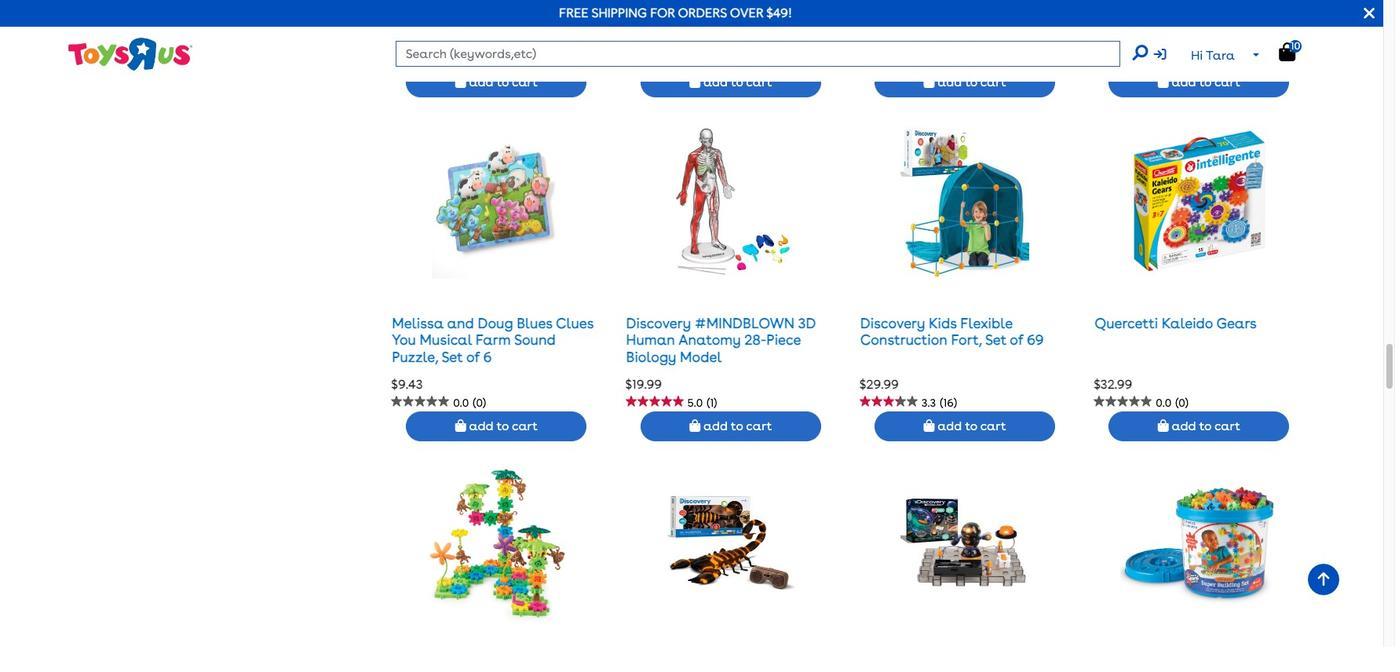 Task type: describe. For each thing, give the bounding box(es) containing it.
5.0 (1)
[[688, 396, 718, 409]]

set inside melissa and doug blues clues you musical farm sound puzzle, set of 6
[[442, 349, 463, 365]]

1 4.5 from the left
[[453, 52, 469, 65]]

$32.99
[[1094, 377, 1133, 392]]

(24)
[[707, 52, 726, 65]]

quercetti kaleido gears
[[1095, 315, 1257, 331]]

#mindblown
[[695, 315, 795, 331]]

melissa and doug blues clues you musical farm sound puzzle, set of 6 link
[[392, 315, 594, 365]]

kaleido
[[1162, 315, 1214, 331]]

discovery kids rc scorpion, glow in the dark body, wireless remote-control toy for kids image
[[667, 465, 796, 623]]

$39.99 3.0 (1)
[[860, 33, 951, 65]]

$13.43 4.5 (24)
[[626, 33, 726, 65]]

orders
[[678, 5, 727, 20]]

learning resources gears! gears! gears! 150-piece super building set image
[[1121, 465, 1279, 623]]

melissa and doug blues clues you musical farm sound puzzle, set of 6 image
[[432, 121, 561, 279]]

0.0 (0) for melissa and doug blues clues you musical farm sound puzzle, set of 6
[[453, 396, 486, 409]]

construction
[[861, 332, 948, 348]]

hi tara button
[[1154, 41, 1270, 71]]

of inside melissa and doug blues clues you musical farm sound puzzle, set of 6
[[467, 349, 480, 365]]

set inside discovery kids flexible construction fort, set of 69
[[986, 332, 1007, 348]]

hi tara
[[1192, 48, 1236, 63]]

quercetti kaleido gears image
[[1121, 121, 1279, 279]]

free shipping for orders over $49!
[[559, 5, 793, 20]]

quercetti kaleido gears link
[[1095, 315, 1257, 331]]

0.0 (0) for quercetti kaleido gears
[[1156, 396, 1189, 409]]

human
[[627, 332, 675, 348]]

gears
[[1217, 315, 1257, 331]]

discovery #mindblown toy circuitry action experiment robot spinner image
[[901, 465, 1030, 623]]

3.3
[[922, 396, 937, 409]]

close button image
[[1365, 5, 1375, 22]]

1 horizontal spatial $19.99
[[1094, 33, 1131, 48]]

5.0
[[688, 396, 703, 409]]

free
[[559, 5, 589, 20]]

1 vertical spatial $19.99
[[626, 377, 662, 392]]

0.0 for quercetti kaleido gears
[[1156, 396, 1172, 409]]

quercetti
[[1095, 315, 1159, 331]]

kids
[[929, 315, 957, 331]]

10 link
[[1280, 40, 1312, 62]]

shipping
[[592, 5, 647, 20]]

$29.99
[[860, 377, 899, 392]]

toys r us image
[[67, 36, 193, 72]]

$39.99
[[860, 33, 899, 48]]

(0) for melissa and doug blues clues you musical farm sound puzzle, set of 6
[[473, 396, 486, 409]]

(14)
[[473, 52, 490, 65]]

28-
[[745, 332, 767, 348]]

learning resources gears! gears! gears! movin' monkeys building set, 103 pieces image
[[418, 465, 576, 623]]

melissa
[[392, 315, 444, 331]]

blues
[[517, 315, 553, 331]]

tara
[[1207, 48, 1236, 63]]

and
[[447, 315, 474, 331]]

discovery kids flexible construction fort, set of 69 image
[[901, 121, 1030, 279]]

0.0 for melissa and doug blues clues you musical farm sound puzzle, set of 6
[[453, 396, 469, 409]]



Task type: vqa. For each thing, say whether or not it's contained in the screenshot.
$39.99
yes



Task type: locate. For each thing, give the bounding box(es) containing it.
sound
[[515, 332, 556, 348]]

$19.99 down biology
[[626, 377, 662, 392]]

$19.99
[[1094, 33, 1131, 48], [626, 377, 662, 392]]

$25.09
[[391, 33, 431, 48]]

0 horizontal spatial discovery
[[627, 315, 691, 331]]

3.3 (16)
[[922, 396, 958, 409]]

3d
[[799, 315, 816, 331]]

discovery up human
[[627, 315, 691, 331]]

2 4.5 from the left
[[688, 52, 703, 65]]

you
[[392, 332, 416, 348]]

6
[[484, 349, 492, 365]]

1 horizontal spatial 4.5
[[688, 52, 703, 65]]

(1) right 5.0
[[707, 396, 718, 409]]

shopping bag image inside 10 link
[[1280, 42, 1296, 61]]

3.0
[[922, 52, 937, 65]]

over
[[730, 5, 764, 20]]

4.5 inside $13.43 4.5 (24)
[[688, 52, 703, 65]]

sign in image
[[1154, 48, 1167, 60]]

discovery
[[627, 315, 691, 331], [861, 315, 926, 331]]

1 horizontal spatial set
[[986, 332, 1007, 348]]

discovery #mindblown 3d human anatomy 28-piece biology model
[[627, 315, 816, 365]]

2 discovery from the left
[[861, 315, 926, 331]]

$9.43
[[391, 377, 423, 392]]

add to cart button
[[406, 68, 587, 98], [641, 68, 821, 98], [875, 68, 1056, 98], [1109, 68, 1290, 98], [406, 412, 587, 442], [641, 412, 821, 442], [875, 412, 1056, 442], [1109, 412, 1290, 442]]

0 horizontal spatial set
[[442, 349, 463, 365]]

$13.43
[[626, 33, 661, 48]]

0 vertical spatial $19.99
[[1094, 33, 1131, 48]]

4.5 (14)
[[453, 52, 490, 65]]

discovery up "construction"
[[861, 315, 926, 331]]

add to cart
[[466, 75, 538, 90], [701, 75, 772, 90], [935, 75, 1007, 90], [1169, 75, 1241, 90], [466, 419, 538, 434], [701, 419, 772, 434], [935, 419, 1007, 434], [1169, 419, 1241, 434]]

$19.99 left sign in icon
[[1094, 33, 1131, 48]]

of left 69
[[1010, 332, 1024, 348]]

(1) inside $39.99 3.0 (1)
[[941, 52, 951, 65]]

model
[[680, 349, 722, 365]]

piece
[[767, 332, 801, 348]]

(0)
[[1176, 52, 1189, 65], [473, 396, 486, 409], [1176, 396, 1189, 409]]

clues
[[556, 315, 594, 331]]

0.0
[[1156, 52, 1172, 65], [453, 396, 469, 409], [1156, 396, 1172, 409]]

0 horizontal spatial 4.5
[[453, 52, 469, 65]]

puzzle,
[[392, 349, 438, 365]]

discovery kids flexible construction fort, set of 69 link
[[861, 315, 1045, 348]]

$49!
[[767, 5, 793, 20]]

0 horizontal spatial (1)
[[707, 396, 718, 409]]

discovery #mindblown 3d human anatomy 28-piece biology model link
[[627, 315, 816, 365]]

shopping bag image
[[690, 76, 701, 88], [924, 76, 935, 88], [455, 420, 466, 432], [690, 420, 701, 432]]

69
[[1028, 332, 1045, 348]]

flexible
[[961, 315, 1013, 331]]

0 horizontal spatial $19.99
[[626, 377, 662, 392]]

shopping bag image
[[1280, 42, 1296, 61], [455, 76, 466, 88], [1158, 76, 1169, 88], [924, 420, 935, 432], [1158, 420, 1169, 432]]

farm
[[476, 332, 511, 348]]

discovery inside discovery #mindblown 3d human anatomy 28-piece biology model
[[627, 315, 691, 331]]

of inside discovery kids flexible construction fort, set of 69
[[1010, 332, 1024, 348]]

discovery #mindblown 3d human anatomy 28-piece biology model image
[[667, 121, 796, 279]]

set down flexible
[[986, 332, 1007, 348]]

4.5
[[453, 52, 469, 65], [688, 52, 703, 65]]

fort,
[[952, 332, 982, 348]]

add
[[469, 75, 494, 90], [704, 75, 728, 90], [938, 75, 962, 90], [1172, 75, 1197, 90], [469, 419, 494, 434], [704, 419, 728, 434], [938, 419, 962, 434], [1172, 419, 1197, 434]]

musical
[[420, 332, 472, 348]]

0 vertical spatial (1)
[[941, 52, 951, 65]]

of left 6
[[467, 349, 480, 365]]

melissa and doug blues clues you musical farm sound puzzle, set of 6
[[392, 315, 594, 365]]

doug
[[478, 315, 513, 331]]

discovery inside discovery kids flexible construction fort, set of 69
[[861, 315, 926, 331]]

(0) for quercetti kaleido gears
[[1176, 396, 1189, 409]]

set down 'musical'
[[442, 349, 463, 365]]

to
[[497, 75, 509, 90], [731, 75, 744, 90], [966, 75, 978, 90], [1200, 75, 1212, 90], [497, 419, 509, 434], [731, 419, 744, 434], [966, 419, 978, 434], [1200, 419, 1212, 434]]

of
[[1010, 332, 1024, 348], [467, 349, 480, 365]]

set
[[986, 332, 1007, 348], [442, 349, 463, 365]]

(1) right the 3.0
[[941, 52, 951, 65]]

1 discovery from the left
[[627, 315, 691, 331]]

discovery kids flexible construction fort, set of 69
[[861, 315, 1045, 348]]

discovery for human
[[627, 315, 691, 331]]

0 horizontal spatial of
[[467, 349, 480, 365]]

hi
[[1192, 48, 1204, 63]]

0.0 (0)
[[1156, 52, 1189, 65], [453, 396, 486, 409], [1156, 396, 1189, 409]]

1 horizontal spatial discovery
[[861, 315, 926, 331]]

anatomy
[[679, 332, 741, 348]]

None search field
[[396, 41, 1148, 67]]

(1)
[[941, 52, 951, 65], [707, 396, 718, 409]]

Enter Keyword or Item No. search field
[[396, 41, 1121, 67]]

free shipping for orders over $49! link
[[559, 5, 793, 20]]

biology
[[627, 349, 677, 365]]

1 horizontal spatial (1)
[[941, 52, 951, 65]]

discovery for construction
[[861, 315, 926, 331]]

1 vertical spatial (1)
[[707, 396, 718, 409]]

4.5 left "(14)"
[[453, 52, 469, 65]]

4.5 left (24)
[[688, 52, 703, 65]]

(16)
[[941, 396, 958, 409]]

for
[[651, 5, 675, 20]]

10
[[1291, 40, 1301, 52]]

cart
[[512, 75, 538, 90], [747, 75, 772, 90], [981, 75, 1007, 90], [1215, 75, 1241, 90], [512, 419, 538, 434], [747, 419, 772, 434], [981, 419, 1007, 434], [1215, 419, 1241, 434]]

1 horizontal spatial of
[[1010, 332, 1024, 348]]



